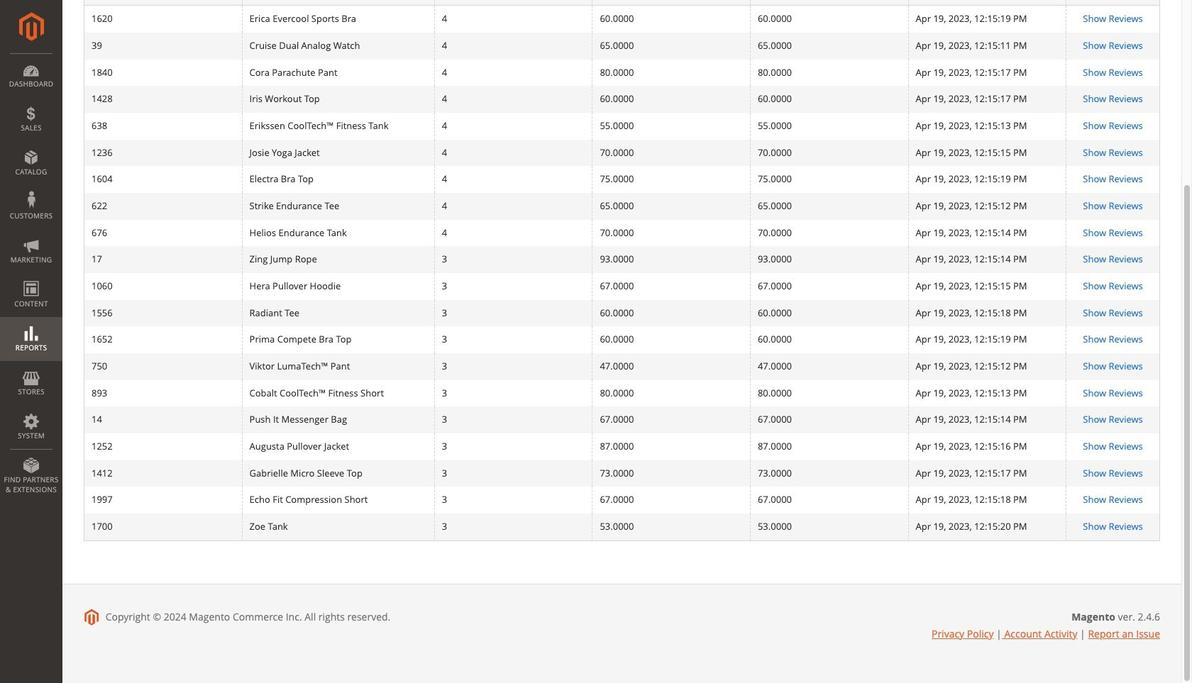 Task type: vqa. For each thing, say whether or not it's contained in the screenshot.
MENU BAR
yes



Task type: describe. For each thing, give the bounding box(es) containing it.
magento admin panel image
[[19, 12, 44, 41]]



Task type: locate. For each thing, give the bounding box(es) containing it.
menu bar
[[0, 53, 62, 502]]



